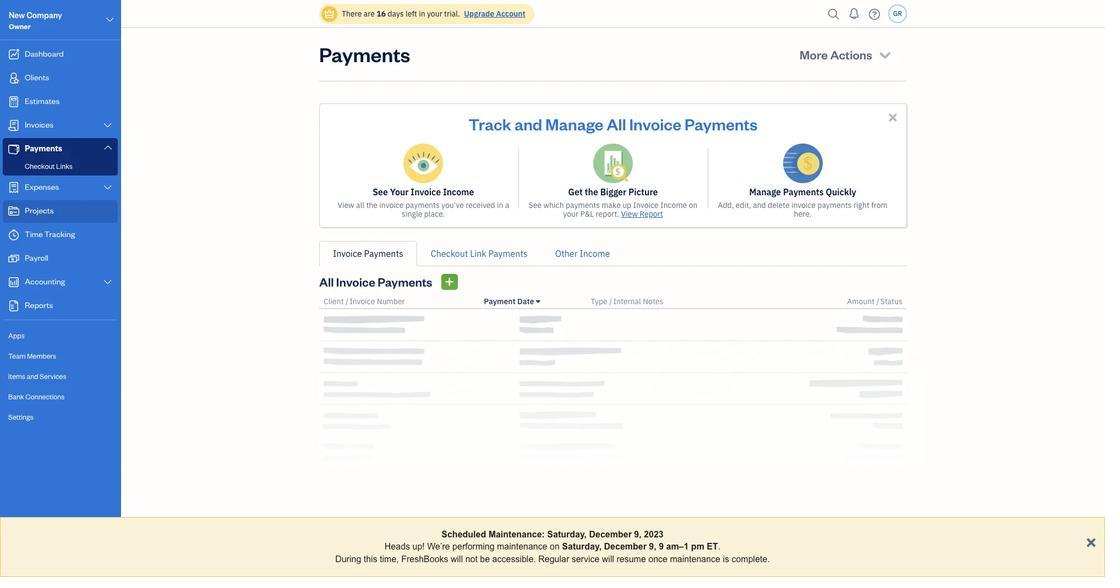 Task type: vqa. For each thing, say whether or not it's contained in the screenshot.
× button
yes



Task type: locate. For each thing, give the bounding box(es) containing it.
1 horizontal spatial income
[[580, 248, 610, 259]]

bank connections
[[8, 392, 65, 401]]

maintenance down "pm"
[[670, 555, 721, 564]]

your left p&l
[[563, 209, 579, 219]]

2 / from the left
[[609, 297, 612, 307]]

1 vertical spatial december
[[604, 542, 647, 552]]

/ for internal
[[609, 297, 612, 307]]

invoice payments
[[333, 248, 403, 259]]

2 chevron large down image from the top
[[103, 183, 113, 192]]

payment
[[484, 297, 516, 307]]

payments for income
[[405, 200, 440, 210]]

all
[[356, 200, 364, 210]]

projects link
[[3, 200, 118, 223]]

team
[[8, 352, 26, 361]]

1 vertical spatial your
[[563, 209, 579, 219]]

1 vertical spatial manage
[[749, 187, 781, 198]]

0 horizontal spatial manage
[[546, 113, 604, 134]]

go to help image
[[866, 6, 883, 22]]

this
[[364, 555, 377, 564]]

1 horizontal spatial maintenance
[[670, 555, 721, 564]]

payments inside main element
[[25, 143, 62, 154]]

see left your
[[373, 187, 388, 198]]

in
[[419, 9, 425, 19], [497, 200, 503, 210]]

chevron large down image
[[103, 121, 113, 130], [103, 183, 113, 192]]

view left all
[[338, 200, 354, 210]]

get
[[568, 187, 583, 198]]

type / internal notes
[[591, 297, 663, 307]]

0 vertical spatial chevron large down image
[[103, 121, 113, 130]]

all up client
[[319, 274, 334, 290]]

checkout up add a new payment icon
[[431, 248, 468, 259]]

and for manage
[[515, 113, 542, 134]]

0 vertical spatial maintenance
[[497, 542, 547, 552]]

see inside "see your invoice income view all the invoice payments you've received in a single place."
[[373, 187, 388, 198]]

and inside manage payments quickly add, edit, and delete invoice payments right from here.
[[753, 200, 766, 210]]

checkout inside main element
[[25, 162, 55, 171]]

on up regular
[[550, 542, 560, 552]]

3 / from the left
[[877, 297, 879, 307]]

1 horizontal spatial see
[[529, 200, 542, 210]]

1 horizontal spatial on
[[689, 200, 698, 210]]

team members link
[[3, 347, 118, 366]]

amount button
[[847, 297, 875, 307]]

new
[[9, 10, 25, 20]]

1 horizontal spatial manage
[[749, 187, 781, 198]]

2 horizontal spatial and
[[753, 200, 766, 210]]

income right other at the top of the page
[[580, 248, 610, 259]]

your
[[427, 9, 442, 19], [563, 209, 579, 219]]

checkout
[[25, 162, 55, 171], [431, 248, 468, 259]]

december
[[589, 530, 632, 539], [604, 542, 647, 552]]

will right service in the right bottom of the page
[[602, 555, 614, 564]]

on inside see which payments make up invoice income on your p&l report.
[[689, 200, 698, 210]]

1 horizontal spatial the
[[585, 187, 598, 198]]

2023
[[644, 530, 664, 539]]

0 horizontal spatial and
[[27, 372, 38, 381]]

income right "up"
[[661, 200, 687, 210]]

saturday, up regular
[[547, 530, 587, 539]]

payments down get
[[566, 200, 600, 210]]

1 vertical spatial income
[[661, 200, 687, 210]]

a
[[505, 200, 509, 210]]

.
[[718, 542, 721, 552]]

invoice down your
[[379, 200, 404, 210]]

2 vertical spatial income
[[580, 248, 610, 259]]

in left a
[[497, 200, 503, 210]]

payments down quickly
[[818, 200, 852, 210]]

add,
[[718, 200, 734, 210]]

1 horizontal spatial view
[[621, 209, 638, 219]]

and right edit,
[[753, 200, 766, 210]]

the right get
[[585, 187, 598, 198]]

invoice inside manage payments quickly add, edit, and delete invoice payments right from here.
[[792, 200, 816, 210]]

checkout links
[[25, 162, 73, 171]]

9, left 2023 on the right bottom of the page
[[634, 530, 642, 539]]

9, left 9
[[649, 542, 656, 552]]

payments inside manage payments quickly add, edit, and delete invoice payments right from here.
[[818, 200, 852, 210]]

1 horizontal spatial in
[[497, 200, 503, 210]]

chevron large down image up payments link
[[103, 121, 113, 130]]

estimate image
[[7, 96, 20, 107]]

and right track at the top
[[515, 113, 542, 134]]

in right left
[[419, 9, 425, 19]]

0 horizontal spatial on
[[550, 542, 560, 552]]

more actions
[[800, 47, 872, 62]]

1 vertical spatial and
[[753, 200, 766, 210]]

income up you've
[[443, 187, 474, 198]]

1 vertical spatial on
[[550, 542, 560, 552]]

chevron large down image inside invoices link
[[103, 121, 113, 130]]

your
[[390, 187, 409, 198]]

payments inside "see your invoice income view all the invoice payments you've received in a single place."
[[405, 200, 440, 210]]

time,
[[380, 555, 399, 564]]

1 horizontal spatial will
[[602, 555, 614, 564]]

see your invoice income image
[[404, 144, 443, 183]]

bigger
[[600, 187, 627, 198]]

which
[[543, 200, 564, 210]]

invoice inside see which payments make up invoice income on your p&l report.
[[633, 200, 659, 210]]

account
[[496, 9, 526, 19]]

2 invoice from the left
[[792, 200, 816, 210]]

0 vertical spatial and
[[515, 113, 542, 134]]

client
[[324, 297, 344, 307]]

all
[[607, 113, 626, 134], [319, 274, 334, 290]]

chevron large down image down checkout links link
[[103, 183, 113, 192]]

your left trial.
[[427, 9, 442, 19]]

/ right "type" button
[[609, 297, 612, 307]]

0 horizontal spatial maintenance
[[497, 542, 547, 552]]

and right 'items'
[[27, 372, 38, 381]]

invoice for payments
[[792, 200, 816, 210]]

9,
[[634, 530, 642, 539], [649, 542, 656, 552]]

0 vertical spatial see
[[373, 187, 388, 198]]

regular
[[538, 555, 569, 564]]

invoice right delete
[[792, 200, 816, 210]]

1 horizontal spatial payments
[[566, 200, 600, 210]]

view inside "see your invoice income view all the invoice payments you've received in a single place."
[[338, 200, 354, 210]]

payments down your
[[405, 200, 440, 210]]

×
[[1086, 531, 1096, 551]]

0 vertical spatial in
[[419, 9, 425, 19]]

owner
[[9, 22, 31, 31]]

actions
[[830, 47, 872, 62]]

0 vertical spatial saturday,
[[547, 530, 587, 539]]

and inside main element
[[27, 372, 38, 381]]

project image
[[7, 206, 20, 217]]

0 horizontal spatial checkout
[[25, 162, 55, 171]]

0 vertical spatial checkout
[[25, 162, 55, 171]]

1 / from the left
[[346, 297, 349, 307]]

money image
[[7, 253, 20, 264]]

0 horizontal spatial invoice
[[379, 200, 404, 210]]

complete.
[[732, 555, 770, 564]]

saturday,
[[547, 530, 587, 539], [562, 542, 602, 552]]

chevron large down image
[[105, 13, 115, 26], [103, 143, 113, 152], [103, 278, 113, 287]]

will
[[451, 555, 463, 564], [602, 555, 614, 564]]

add a new payment image
[[444, 275, 455, 289]]

2 horizontal spatial /
[[877, 297, 879, 307]]

2 vertical spatial chevron large down image
[[103, 278, 113, 287]]

see inside see which payments make up invoice income on your p&l report.
[[529, 200, 542, 210]]

1 horizontal spatial invoice
[[792, 200, 816, 210]]

0 horizontal spatial your
[[427, 9, 442, 19]]

payment date
[[484, 297, 534, 307]]

maintenance down maintenance:
[[497, 542, 547, 552]]

invoice inside "see your invoice income view all the invoice payments you've received in a single place."
[[411, 187, 441, 198]]

see
[[373, 187, 388, 198], [529, 200, 542, 210]]

items and services
[[8, 372, 66, 381]]

1 vertical spatial all
[[319, 274, 334, 290]]

0 vertical spatial on
[[689, 200, 698, 210]]

/ left 'status'
[[877, 297, 879, 307]]

checkout up expenses
[[25, 162, 55, 171]]

0 horizontal spatial 9,
[[634, 530, 642, 539]]

view right make
[[621, 209, 638, 219]]

here.
[[794, 209, 812, 219]]

crown image
[[324, 8, 335, 20]]

the right all
[[366, 200, 378, 210]]

and for services
[[27, 372, 38, 381]]

1 vertical spatial chevron large down image
[[103, 143, 113, 152]]

p&l
[[580, 209, 594, 219]]

0 horizontal spatial in
[[419, 9, 425, 19]]

1 vertical spatial checkout
[[431, 248, 468, 259]]

0 vertical spatial income
[[443, 187, 474, 198]]

amount
[[847, 297, 875, 307]]

number
[[377, 297, 405, 307]]

2 payments from the left
[[566, 200, 600, 210]]

manage
[[546, 113, 604, 134], [749, 187, 781, 198]]

income inside see which payments make up invoice income on your p&l report.
[[661, 200, 687, 210]]

2 horizontal spatial income
[[661, 200, 687, 210]]

links
[[56, 162, 73, 171]]

1 vertical spatial in
[[497, 200, 503, 210]]

0 vertical spatial all
[[607, 113, 626, 134]]

will left not
[[451, 555, 463, 564]]

1 vertical spatial maintenance
[[670, 555, 721, 564]]

timer image
[[7, 230, 20, 241]]

close image
[[887, 111, 899, 124]]

1 payments from the left
[[405, 200, 440, 210]]

× dialog
[[0, 517, 1105, 577]]

saturday, up service in the right bottom of the page
[[562, 542, 602, 552]]

/ right client
[[346, 297, 349, 307]]

see for which
[[529, 200, 542, 210]]

0 horizontal spatial will
[[451, 555, 463, 564]]

/ for status
[[877, 297, 879, 307]]

picture
[[629, 187, 658, 198]]

2 vertical spatial and
[[27, 372, 38, 381]]

chevrondown image
[[878, 47, 893, 62]]

1 horizontal spatial /
[[609, 297, 612, 307]]

0 horizontal spatial income
[[443, 187, 474, 198]]

all up get the bigger picture
[[607, 113, 626, 134]]

see for your
[[373, 187, 388, 198]]

other income link
[[542, 241, 624, 266]]

invoice inside "see your invoice income view all the invoice payments you've received in a single place."
[[379, 200, 404, 210]]

1 vertical spatial see
[[529, 200, 542, 210]]

1 invoice from the left
[[379, 200, 404, 210]]

link
[[470, 248, 486, 259]]

chevron large down image for payments
[[103, 143, 113, 152]]

1 horizontal spatial your
[[563, 209, 579, 219]]

2 horizontal spatial payments
[[818, 200, 852, 210]]

0 vertical spatial december
[[589, 530, 632, 539]]

chevron large down image inside the "accounting" link
[[103, 278, 113, 287]]

0 horizontal spatial see
[[373, 187, 388, 198]]

manage payments quickly image
[[783, 144, 823, 183]]

1 horizontal spatial and
[[515, 113, 542, 134]]

0 horizontal spatial /
[[346, 297, 349, 307]]

0 vertical spatial your
[[427, 9, 442, 19]]

0 horizontal spatial payments
[[405, 200, 440, 210]]

manage payments quickly add, edit, and delete invoice payments right from here.
[[718, 187, 888, 219]]

chart image
[[7, 277, 20, 288]]

other
[[555, 248, 578, 259]]

0 horizontal spatial all
[[319, 274, 334, 290]]

view
[[338, 200, 354, 210], [621, 209, 638, 219]]

see left which
[[529, 200, 542, 210]]

0 vertical spatial the
[[585, 187, 598, 198]]

invoices link
[[3, 114, 118, 137]]

dashboard image
[[7, 49, 20, 60]]

0 vertical spatial 9,
[[634, 530, 642, 539]]

invoice
[[379, 200, 404, 210], [792, 200, 816, 210]]

client image
[[7, 73, 20, 84]]

0 horizontal spatial the
[[366, 200, 378, 210]]

not
[[465, 555, 478, 564]]

0 horizontal spatial view
[[338, 200, 354, 210]]

1 chevron large down image from the top
[[103, 121, 113, 130]]

1 vertical spatial chevron large down image
[[103, 183, 113, 192]]

1 horizontal spatial 9,
[[649, 542, 656, 552]]

there are 16 days left in your trial. upgrade account
[[342, 9, 526, 19]]

apps
[[8, 331, 25, 340]]

9
[[659, 542, 664, 552]]

1 horizontal spatial checkout
[[431, 248, 468, 259]]

heads
[[385, 542, 410, 552]]

1 will from the left
[[451, 555, 463, 564]]

status
[[881, 297, 903, 307]]

income
[[443, 187, 474, 198], [661, 200, 687, 210], [580, 248, 610, 259]]

payments link
[[3, 138, 118, 160]]

3 payments from the left
[[818, 200, 852, 210]]

1 vertical spatial the
[[366, 200, 378, 210]]

on left add,
[[689, 200, 698, 210]]



Task type: describe. For each thing, give the bounding box(es) containing it.
gr
[[893, 9, 902, 18]]

delete
[[768, 200, 790, 210]]

0 vertical spatial manage
[[546, 113, 604, 134]]

get the bigger picture
[[568, 187, 658, 198]]

days
[[388, 9, 404, 19]]

settings
[[8, 413, 33, 422]]

chevron large down image for accounting
[[103, 278, 113, 287]]

left
[[406, 9, 417, 19]]

single
[[402, 209, 422, 219]]

from
[[871, 200, 888, 210]]

company
[[26, 10, 62, 20]]

during
[[335, 555, 361, 564]]

bank
[[8, 392, 24, 401]]

× button
[[1086, 531, 1096, 551]]

items and services link
[[3, 367, 118, 386]]

there
[[342, 9, 362, 19]]

be
[[480, 555, 490, 564]]

bank connections link
[[3, 387, 118, 407]]

payment image
[[7, 144, 20, 155]]

in inside "see your invoice income view all the invoice payments you've received in a single place."
[[497, 200, 503, 210]]

1 vertical spatial 9,
[[649, 542, 656, 552]]

checkout link payments link
[[417, 241, 542, 266]]

payments for add,
[[818, 200, 852, 210]]

dashboard
[[25, 48, 64, 59]]

members
[[27, 352, 56, 361]]

16
[[377, 9, 386, 19]]

clients link
[[3, 67, 118, 90]]

et
[[707, 542, 718, 552]]

once
[[649, 555, 668, 564]]

upgrade account link
[[462, 9, 526, 19]]

the inside "see your invoice income view all the invoice payments you've received in a single place."
[[366, 200, 378, 210]]

freshbooks
[[401, 555, 448, 564]]

payroll link
[[3, 248, 118, 270]]

checkout for checkout link payments
[[431, 248, 468, 259]]

checkout for checkout links
[[25, 162, 55, 171]]

you've
[[441, 200, 464, 210]]

2 will from the left
[[602, 555, 614, 564]]

quickly
[[826, 187, 856, 198]]

type button
[[591, 297, 608, 307]]

client / invoice number
[[324, 297, 405, 307]]

report
[[640, 209, 663, 219]]

edit,
[[736, 200, 751, 210]]

chevron large down image for expenses
[[103, 183, 113, 192]]

caretdown image
[[536, 297, 540, 306]]

track and manage all invoice payments
[[469, 113, 758, 134]]

make
[[602, 200, 621, 210]]

checkout links link
[[5, 160, 116, 173]]

1 horizontal spatial all
[[607, 113, 626, 134]]

your inside see which payments make up invoice income on your p&l report.
[[563, 209, 579, 219]]

right
[[854, 200, 870, 210]]

apps link
[[3, 326, 118, 346]]

report image
[[7, 301, 20, 312]]

estimates link
[[3, 91, 118, 113]]

upgrade
[[464, 9, 494, 19]]

amount / status
[[847, 297, 903, 307]]

invoices
[[25, 119, 54, 130]]

main element
[[0, 0, 149, 577]]

accessible.
[[492, 555, 536, 564]]

type
[[591, 297, 608, 307]]

date
[[517, 297, 534, 307]]

0 vertical spatial chevron large down image
[[105, 13, 115, 26]]

chevron large down image for invoices
[[103, 121, 113, 130]]

up
[[623, 200, 631, 210]]

invoice image
[[7, 120, 20, 131]]

received
[[466, 200, 495, 210]]

performing
[[453, 542, 495, 552]]

/ for invoice
[[346, 297, 349, 307]]

reports link
[[3, 295, 118, 318]]

gr button
[[888, 4, 907, 23]]

settings link
[[3, 408, 118, 427]]

connections
[[25, 392, 65, 401]]

expenses link
[[3, 177, 118, 199]]

1 vertical spatial saturday,
[[562, 542, 602, 552]]

internal
[[613, 297, 641, 307]]

clients
[[25, 72, 49, 83]]

time tracking link
[[3, 224, 118, 247]]

view report
[[621, 209, 663, 219]]

scheduled maintenance: saturday, december 9, 2023 heads up! we're performing maintenance on saturday, december 9, 9 am–1 pm et . during this time, freshbooks will not be accessible. regular service will resume once maintenance is complete.
[[335, 530, 770, 564]]

get the bigger picture image
[[593, 144, 633, 183]]

we're
[[427, 542, 450, 552]]

manage inside manage payments quickly add, edit, and delete invoice payments right from here.
[[749, 187, 781, 198]]

report.
[[596, 209, 619, 219]]

income inside "see your invoice income view all the invoice payments you've received in a single place."
[[443, 187, 474, 198]]

scheduled
[[442, 530, 486, 539]]

pm
[[691, 542, 704, 552]]

am–1
[[666, 542, 689, 552]]

are
[[364, 9, 375, 19]]

more actions button
[[790, 41, 903, 68]]

payments inside manage payments quickly add, edit, and delete invoice payments right from here.
[[783, 187, 824, 198]]

invoice payments link
[[319, 241, 417, 266]]

notifications image
[[845, 3, 863, 25]]

checkout link payments
[[431, 248, 528, 259]]

projects
[[25, 205, 54, 216]]

estimates
[[25, 96, 60, 106]]

is
[[723, 555, 729, 564]]

resume
[[617, 555, 646, 564]]

trial.
[[444, 9, 460, 19]]

payments inside see which payments make up invoice income on your p&l report.
[[566, 200, 600, 210]]

search image
[[825, 6, 843, 22]]

team members
[[8, 352, 56, 361]]

other income
[[555, 248, 610, 259]]

payment date button
[[484, 297, 540, 307]]

on inside the scheduled maintenance: saturday, december 9, 2023 heads up! we're performing maintenance on saturday, december 9, 9 am–1 pm et . during this time, freshbooks will not be accessible. regular service will resume once maintenance is complete.
[[550, 542, 560, 552]]

more
[[800, 47, 828, 62]]

time tracking
[[25, 229, 75, 239]]

accounting link
[[3, 271, 118, 294]]

invoice for your
[[379, 200, 404, 210]]

expense image
[[7, 182, 20, 193]]

services
[[40, 372, 66, 381]]

reports
[[25, 300, 53, 310]]



